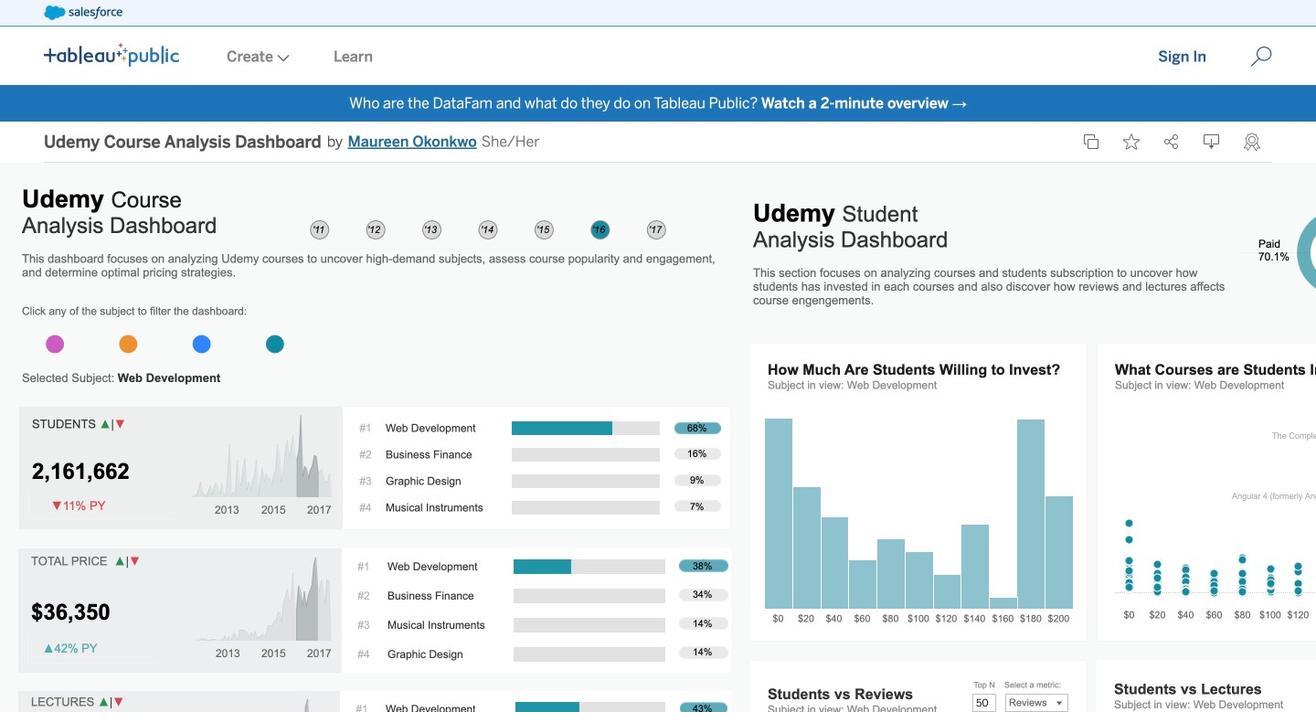 Task type: vqa. For each thing, say whether or not it's contained in the screenshot.
© osm link related to second © Mapbox 'link' from the left
no



Task type: describe. For each thing, give the bounding box(es) containing it.
nominate for viz of the day image
[[1244, 133, 1261, 151]]

salesforce logo image
[[44, 5, 122, 20]]

make a copy image
[[1083, 133, 1100, 150]]

go to search image
[[1229, 46, 1294, 68]]

logo image
[[44, 43, 179, 67]]

create image
[[273, 54, 290, 62]]

favorite button image
[[1123, 133, 1140, 150]]



